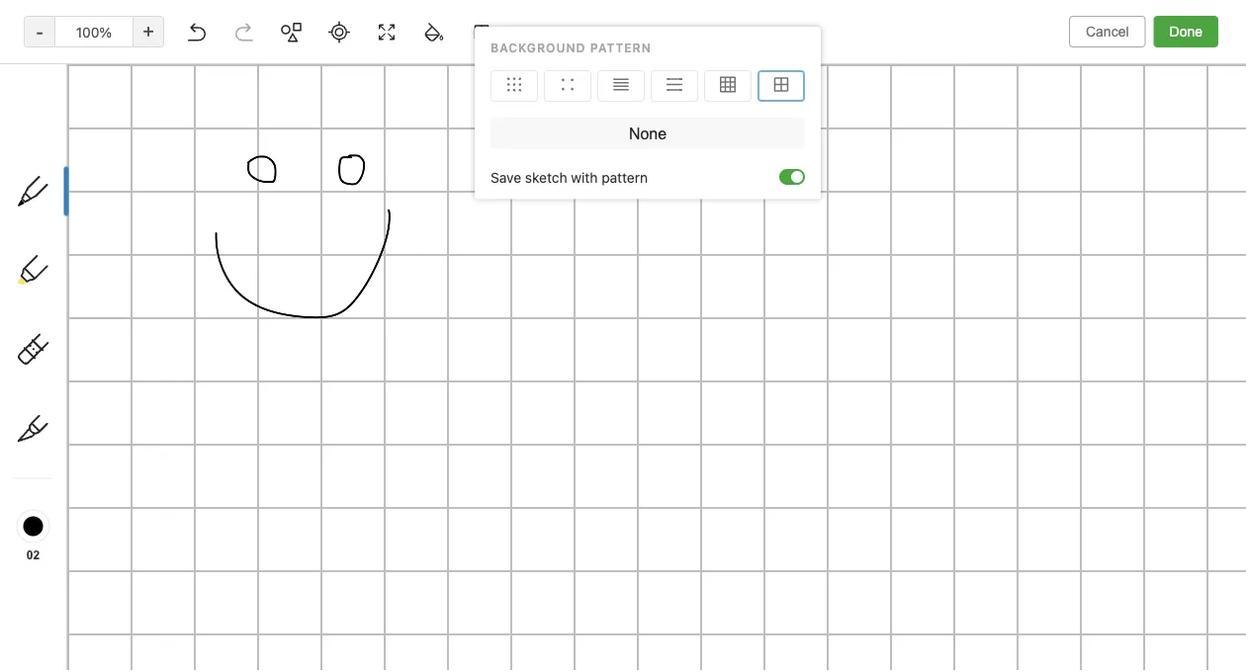 Task type: vqa. For each thing, say whether or not it's contained in the screenshot.
group
no



Task type: locate. For each thing, give the bounding box(es) containing it.
Search text field
[[26, 57, 212, 93]]

notes up tasks
[[44, 226, 81, 242]]

ago down sugar at left
[[329, 334, 350, 348]]

tree
[[0, 155, 237, 563]]

None search field
[[26, 57, 212, 93]]

notes
[[280, 59, 335, 83], [44, 226, 81, 242]]

minutes
[[296, 215, 341, 229], [281, 334, 326, 348]]

0 horizontal spatial for
[[563, 11, 582, 28]]

nov
[[725, 100, 750, 117]]

ago up grocery list milk eggs sugar cheese
[[344, 215, 365, 229]]

first notebook button
[[675, 49, 795, 77]]

a few minutes ago
[[263, 215, 365, 229]]

notes up "untitled"
[[280, 59, 335, 83]]

2 for from the left
[[1007, 11, 1026, 28]]

for inside button
[[1007, 11, 1026, 28]]

0 horizontal spatial notes
[[44, 226, 81, 242]]

1 for from the left
[[563, 11, 582, 28]]

notebooks link
[[0, 294, 237, 326]]

0 vertical spatial notes
[[280, 59, 335, 83]]

you
[[1090, 56, 1111, 71]]

grocery
[[263, 272, 316, 288]]

all
[[707, 11, 721, 28]]

notebook
[[729, 56, 788, 70]]

personal
[[503, 11, 560, 28]]

all
[[1123, 645, 1138, 660]]

1 horizontal spatial notes
[[280, 59, 335, 83]]

tags
[[45, 333, 75, 350]]

only you
[[1059, 56, 1111, 71]]

shared with me
[[44, 365, 143, 381]]

notes link
[[0, 219, 237, 250]]

Note Editor text field
[[0, 0, 1247, 672]]

untitled
[[263, 153, 315, 169]]

eggs
[[293, 292, 325, 309]]

all changes saved
[[1123, 645, 1231, 660]]

for
[[563, 11, 582, 28], [1007, 11, 1026, 28]]

ago
[[344, 215, 365, 229], [329, 334, 350, 348]]

1 horizontal spatial for
[[1007, 11, 1026, 28]]

1 vertical spatial notes
[[44, 226, 81, 242]]

23
[[263, 334, 278, 348]]

get it free for 7 days
[[937, 11, 1073, 28]]

tasks button
[[0, 250, 237, 282]]

across
[[661, 11, 703, 28]]

try evernote personal for free: sync across all your devices. cancel anytime.
[[417, 11, 916, 28]]

notes inside tree
[[44, 226, 81, 242]]

note window element
[[0, 0, 1247, 672]]

it
[[964, 11, 973, 28]]

minutes right few
[[296, 215, 341, 229]]

shortcuts button
[[0, 187, 237, 219]]

0 vertical spatial minutes
[[296, 215, 341, 229]]

trash link
[[0, 401, 237, 432]]

sync
[[626, 11, 657, 28]]

16,
[[754, 100, 772, 117]]

free
[[977, 11, 1004, 28]]

minutes right 23
[[281, 334, 326, 348]]

share button
[[1127, 47, 1199, 79]]

last
[[630, 100, 657, 117]]

list
[[319, 272, 343, 288]]

me
[[123, 365, 143, 381]]

for left free: at the left of the page
[[563, 11, 582, 28]]

new
[[44, 113, 72, 130]]

for left 7
[[1007, 11, 1026, 28]]

expand note image
[[628, 51, 652, 75]]

notes inside note list element
[[280, 59, 335, 83]]

first
[[700, 56, 726, 70]]



Task type: describe. For each thing, give the bounding box(es) containing it.
your
[[725, 11, 753, 28]]

anytime.
[[861, 11, 916, 28]]

home link
[[0, 155, 237, 187]]

trash
[[44, 408, 79, 425]]

first notebook
[[700, 56, 788, 70]]

get it free for 7 days button
[[925, 7, 1085, 33]]

sugar
[[328, 292, 366, 309]]

1 vertical spatial ago
[[329, 334, 350, 348]]

home
[[44, 163, 81, 179]]

on
[[705, 100, 721, 117]]

upgrade
[[102, 593, 161, 609]]

get
[[937, 11, 961, 28]]

upgrade button
[[12, 581, 226, 620]]

days
[[1041, 11, 1073, 28]]

0 vertical spatial ago
[[344, 215, 365, 229]]

evernote
[[441, 11, 499, 28]]

cancel
[[814, 11, 857, 28]]

tags button
[[0, 326, 237, 357]]

shared
[[44, 365, 89, 381]]

grocery list milk eggs sugar cheese
[[263, 272, 418, 309]]

cheese
[[370, 292, 418, 309]]

tree containing home
[[0, 155, 237, 563]]

devices.
[[757, 11, 810, 28]]

last edited on nov 16, 2023
[[630, 100, 810, 117]]

for for 7
[[1007, 11, 1026, 28]]

free:
[[585, 11, 619, 28]]

2023
[[776, 100, 810, 117]]

edited
[[661, 100, 702, 117]]

milk
[[263, 292, 289, 309]]

few
[[273, 215, 293, 229]]

for for free:
[[563, 11, 582, 28]]

only
[[1059, 56, 1086, 71]]

a
[[263, 215, 270, 229]]

1 vertical spatial minutes
[[281, 334, 326, 348]]

new button
[[12, 104, 226, 140]]

add a reminder image
[[626, 640, 650, 664]]

shared with me link
[[0, 357, 237, 389]]

with
[[93, 365, 119, 381]]

tasks
[[44, 258, 80, 274]]

changes
[[1142, 645, 1192, 660]]

23 minutes ago
[[263, 334, 350, 348]]

shortcuts
[[45, 195, 107, 211]]

note list element
[[237, 40, 615, 672]]

7
[[1030, 11, 1038, 28]]

share
[[1144, 55, 1183, 71]]

settings image
[[202, 16, 226, 40]]

saved
[[1196, 645, 1231, 660]]

notebooks
[[45, 301, 114, 318]]

try
[[417, 11, 438, 28]]



